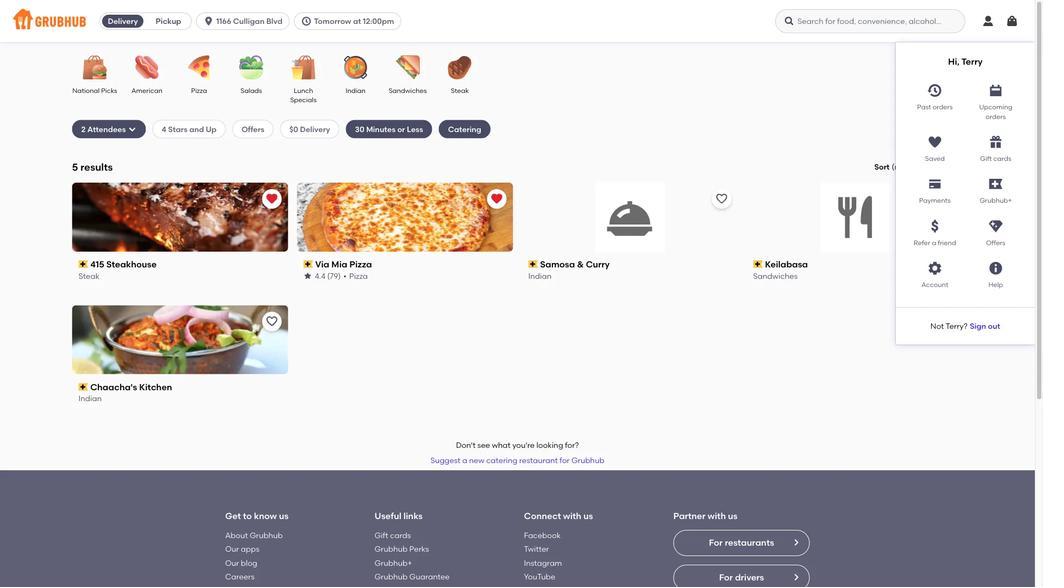 Task type: vqa. For each thing, say whether or not it's contained in the screenshot.
Chaacha's Kitchen logo
yes



Task type: locate. For each thing, give the bounding box(es) containing it.
for drivers
[[720, 572, 764, 583]]

0 horizontal spatial sandwiches
[[389, 86, 427, 94]]

1 horizontal spatial saved restaurant button
[[487, 189, 507, 209]]

terry right not
[[946, 321, 964, 331]]

30 minutes or less
[[355, 124, 423, 134]]

gift inside main navigation navigation
[[981, 155, 992, 162]]

pizza right •
[[349, 271, 368, 280]]

0 horizontal spatial delivery
[[108, 17, 138, 26]]

415 steakhouse link
[[79, 258, 282, 270]]

not
[[931, 321, 945, 331]]

0 horizontal spatial save this restaurant image
[[266, 315, 279, 328]]

subscription pass image inside 415 steakhouse 'link'
[[79, 260, 88, 268]]

1 horizontal spatial subscription pass image
[[754, 260, 763, 268]]

0 horizontal spatial with
[[563, 510, 582, 521]]

account link
[[905, 256, 966, 290]]

a
[[932, 239, 937, 247], [463, 456, 468, 465]]

0 vertical spatial offers
[[242, 124, 265, 134]]

a inside button
[[932, 239, 937, 247]]

right image for for drivers
[[792, 573, 801, 582]]

useful links
[[375, 510, 423, 521]]

save this restaurant button for keilabasa
[[937, 189, 957, 209]]

catering
[[448, 124, 482, 134]]

save this restaurant button for chaacha's kitchen
[[262, 312, 282, 331]]

0 vertical spatial for
[[709, 537, 723, 548]]

pizza down pizza image
[[191, 86, 207, 94]]

for down "partner with us"
[[709, 537, 723, 548]]

with right connect
[[563, 510, 582, 521]]

2 vertical spatial pizza
[[349, 271, 368, 280]]

grubhub+ down grubhub plus flag logo
[[980, 197, 1012, 205]]

grubhub+ down grubhub perks link
[[375, 558, 412, 567]]

1 horizontal spatial save this restaurant image
[[941, 192, 954, 205]]

svg image inside 1166 culligan blvd button
[[203, 16, 214, 27]]

0 vertical spatial cards
[[994, 155, 1012, 162]]

2 saved restaurant button from the left
[[487, 189, 507, 209]]

1 vertical spatial cards
[[390, 531, 411, 540]]

0 vertical spatial a
[[932, 239, 937, 247]]

our down about
[[225, 544, 239, 554]]

offers link
[[966, 214, 1027, 248]]

0 vertical spatial terry
[[962, 56, 983, 67]]

1 subscription pass image from the left
[[304, 260, 313, 268]]

gift cards link down upcoming orders at the right of page
[[966, 130, 1027, 163]]

samosa & curry
[[540, 259, 610, 270]]

subscription pass image
[[79, 260, 88, 268], [529, 260, 538, 268], [79, 383, 88, 391]]

sandwiches
[[389, 86, 427, 94], [754, 271, 798, 280]]

to
[[243, 510, 252, 521]]

keilabasa logo image
[[821, 183, 890, 252]]

0 horizontal spatial steak
[[79, 271, 100, 280]]

1 horizontal spatial gift
[[981, 155, 992, 162]]

svg image
[[1006, 15, 1019, 28], [301, 16, 312, 27], [128, 125, 137, 133], [928, 134, 943, 150], [928, 177, 943, 192], [989, 219, 1004, 234], [989, 261, 1004, 276]]

415
[[90, 259, 104, 270]]

less
[[407, 124, 423, 134]]

results
[[80, 161, 113, 173]]

1 vertical spatial a
[[463, 456, 468, 465]]

subscription pass image inside chaacha's kitchen link
[[79, 383, 88, 391]]

2
[[81, 124, 86, 134]]

facebook
[[524, 531, 561, 540]]

0 horizontal spatial us
[[279, 510, 289, 521]]

lunch specials
[[290, 86, 317, 104]]

main navigation navigation
[[0, 0, 1036, 345]]

0 horizontal spatial saved restaurant image
[[266, 192, 279, 205]]

refer a friend button
[[905, 214, 966, 248]]

new
[[469, 456, 485, 465]]

chaacha's
[[90, 382, 137, 392]]

right image inside for restaurants link
[[792, 538, 801, 547]]

orders down 'upcoming'
[[986, 112, 1006, 120]]

grubhub+ link
[[375, 558, 412, 567]]

save this restaurant image
[[941, 192, 954, 205], [266, 315, 279, 328]]

facebook twitter instagram youtube
[[524, 531, 562, 581]]

saved restaurant button for 415 steakhouse
[[262, 189, 282, 209]]

orders
[[933, 103, 953, 111], [986, 112, 1006, 120]]

0 vertical spatial steak
[[451, 86, 469, 94]]

0 horizontal spatial save this restaurant button
[[262, 312, 282, 331]]

1 vertical spatial gift
[[375, 531, 388, 540]]

4
[[162, 124, 166, 134]]

svg image for upcoming orders
[[989, 83, 1004, 98]]

with
[[563, 510, 582, 521], [708, 510, 726, 521]]

1 vertical spatial indian
[[529, 271, 552, 280]]

1 horizontal spatial indian
[[346, 86, 366, 94]]

not terry ? sign out
[[931, 321, 1001, 331]]

a inside button
[[463, 456, 468, 465]]

past orders link
[[905, 79, 966, 121]]

star icon image
[[304, 272, 312, 280]]

415 steakhouse
[[90, 259, 157, 270]]

1 vertical spatial orders
[[986, 112, 1006, 120]]

1 vertical spatial terry
[[946, 321, 964, 331]]

1 horizontal spatial cards
[[994, 155, 1012, 162]]

grubhub+ inside the gift cards grubhub perks grubhub+ grubhub guarantee
[[375, 558, 412, 567]]

steak down '415'
[[79, 271, 100, 280]]

subscription pass image up star icon
[[304, 260, 313, 268]]

svg image inside upcoming orders 'link'
[[989, 83, 1004, 98]]

grubhub down grubhub+ 'link'
[[375, 572, 408, 581]]

0 vertical spatial grubhub+
[[980, 197, 1012, 205]]

(79)
[[327, 271, 341, 280]]

1 horizontal spatial with
[[708, 510, 726, 521]]

steak image
[[441, 55, 479, 79]]

get to know us
[[225, 510, 289, 521]]

1 horizontal spatial offers
[[987, 239, 1006, 247]]

1 horizontal spatial delivery
[[300, 124, 330, 134]]

right image right drivers on the right bottom of page
[[792, 573, 801, 582]]

0 vertical spatial right image
[[792, 538, 801, 547]]

2 us from the left
[[584, 510, 593, 521]]

with for connect
[[563, 510, 582, 521]]

us right connect
[[584, 510, 593, 521]]

sandwiches down the keilabasa
[[754, 271, 798, 280]]

&
[[577, 259, 584, 270]]

saved restaurant image for 415 steakhouse
[[266, 192, 279, 205]]

1 horizontal spatial sandwiches
[[754, 271, 798, 280]]

offers up help button
[[987, 239, 1006, 247]]

what
[[492, 441, 511, 450]]

stars
[[168, 124, 188, 134]]

connect
[[524, 510, 561, 521]]

orders inside upcoming orders
[[986, 112, 1006, 120]]

offers down salads
[[242, 124, 265, 134]]

get
[[225, 510, 241, 521]]

apps
[[241, 544, 260, 554]]

cards inside the gift cards grubhub perks grubhub+ grubhub guarantee
[[390, 531, 411, 540]]

steakhouse
[[106, 259, 157, 270]]

subscription pass image for via mia pizza
[[304, 260, 313, 268]]

0 horizontal spatial orders
[[933, 103, 953, 111]]

upcoming orders
[[980, 103, 1013, 120]]

connect with us
[[524, 510, 593, 521]]

1 horizontal spatial steak
[[451, 86, 469, 94]]

salads image
[[232, 55, 270, 79]]

none field containing sort
[[875, 161, 964, 172]]

twitter link
[[524, 544, 549, 554]]

svg image inside offers link
[[989, 219, 1004, 234]]

subscription pass image inside samosa & curry link
[[529, 260, 538, 268]]

indian down samosa
[[529, 271, 552, 280]]

hi, terry
[[949, 56, 983, 67]]

1 us from the left
[[279, 510, 289, 521]]

0 horizontal spatial a
[[463, 456, 468, 465]]

pizza up • pizza
[[350, 259, 372, 270]]

Search for food, convenience, alcohol... search field
[[776, 9, 966, 33]]

saved link
[[905, 130, 966, 163]]

1 horizontal spatial grubhub+
[[980, 197, 1012, 205]]

saved
[[926, 155, 945, 162]]

sort ( recommended
[[875, 162, 950, 172]]

kitchen
[[139, 382, 172, 392]]

0 vertical spatial our
[[225, 544, 239, 554]]

0 vertical spatial gift
[[981, 155, 992, 162]]

0 vertical spatial pizza
[[191, 86, 207, 94]]

a for new
[[463, 456, 468, 465]]

national picks
[[72, 86, 117, 94]]

offers
[[242, 124, 265, 134], [987, 239, 1006, 247]]

0 horizontal spatial gift
[[375, 531, 388, 540]]

a left new
[[463, 456, 468, 465]]

sandwiches image
[[389, 55, 427, 79]]

0 vertical spatial save this restaurant image
[[941, 192, 954, 205]]

2 with from the left
[[708, 510, 726, 521]]

1 vertical spatial delivery
[[300, 124, 330, 134]]

svg image inside the payments link
[[928, 177, 943, 192]]

1 saved restaurant image from the left
[[266, 192, 279, 205]]

gift inside the gift cards grubhub perks grubhub+ grubhub guarantee
[[375, 531, 388, 540]]

grubhub inside about grubhub our apps our blog careers
[[250, 531, 283, 540]]

saved restaurant image
[[266, 192, 279, 205], [491, 192, 504, 205]]

gift cards link up grubhub perks link
[[375, 531, 411, 540]]

1166
[[216, 17, 231, 26]]

save this restaurant image
[[716, 192, 729, 205]]

suggest a new catering restaurant for grubhub
[[431, 456, 605, 465]]

sandwiches down sandwiches image
[[389, 86, 427, 94]]

5
[[72, 161, 78, 173]]

chaacha's kitchen
[[90, 382, 172, 392]]

12:00pm
[[363, 17, 394, 26]]

right image inside "for drivers" link
[[792, 573, 801, 582]]

cards inside main navigation navigation
[[994, 155, 1012, 162]]

2 horizontal spatial indian
[[529, 271, 552, 280]]

instagram
[[524, 558, 562, 567]]

youtube link
[[524, 572, 556, 581]]

save this restaurant image for keilabasa
[[941, 192, 954, 205]]

svg image inside gift cards link
[[989, 134, 1004, 150]]

1 vertical spatial our
[[225, 558, 239, 567]]

svg image inside help button
[[989, 261, 1004, 276]]

0 horizontal spatial grubhub+
[[375, 558, 412, 567]]

1 vertical spatial gift cards link
[[375, 531, 411, 540]]

grubhub
[[572, 456, 605, 465], [250, 531, 283, 540], [375, 544, 408, 554], [375, 572, 408, 581]]

1 right image from the top
[[792, 538, 801, 547]]

out
[[989, 321, 1001, 331]]

know
[[254, 510, 277, 521]]

gift for gift cards grubhub perks grubhub+ grubhub guarantee
[[375, 531, 388, 540]]

gift up grubhub plus flag logo
[[981, 155, 992, 162]]

indian down chaacha's
[[79, 394, 102, 403]]

svg image inside account link
[[928, 261, 943, 276]]

1 vertical spatial for
[[720, 572, 733, 583]]

2 vertical spatial indian
[[79, 394, 102, 403]]

0 horizontal spatial subscription pass image
[[304, 260, 313, 268]]

0 horizontal spatial saved restaurant button
[[262, 189, 282, 209]]

1 vertical spatial save this restaurant image
[[266, 315, 279, 328]]

keilabasa link
[[754, 258, 957, 270]]

svg image inside saved link
[[928, 134, 943, 150]]

cards up grubhub plus flag logo
[[994, 155, 1012, 162]]

subscription pass image left '415'
[[79, 260, 88, 268]]

2 right image from the top
[[792, 573, 801, 582]]

1 vertical spatial right image
[[792, 573, 801, 582]]

saved restaurant button
[[262, 189, 282, 209], [487, 189, 507, 209]]

cards up grubhub perks link
[[390, 531, 411, 540]]

1 horizontal spatial save this restaurant button
[[712, 189, 732, 209]]

1 vertical spatial steak
[[79, 271, 100, 280]]

don't see what you're looking for?
[[456, 441, 579, 450]]

svg image for help
[[989, 261, 1004, 276]]

us up the for restaurants
[[728, 510, 738, 521]]

orders for past orders
[[933, 103, 953, 111]]

subscription pass image for 415 steakhouse
[[79, 260, 88, 268]]

subscription pass image for keilabasa
[[754, 260, 763, 268]]

for for for drivers
[[720, 572, 733, 583]]

gift cards link
[[966, 130, 1027, 163], [375, 531, 411, 540]]

1 horizontal spatial orders
[[986, 112, 1006, 120]]

subscription pass image inside via mia pizza link
[[304, 260, 313, 268]]

1 horizontal spatial saved restaurant image
[[491, 192, 504, 205]]

refer a friend
[[914, 239, 957, 247]]

via mia pizza
[[315, 259, 372, 270]]

1 horizontal spatial us
[[584, 510, 593, 521]]

2 horizontal spatial save this restaurant button
[[937, 189, 957, 209]]

svg image inside refer a friend button
[[928, 219, 943, 234]]

indian for samosa & curry
[[529, 271, 552, 280]]

steak down steak image
[[451, 86, 469, 94]]

grubhub down 'for?' at the right
[[572, 456, 605, 465]]

0 vertical spatial orders
[[933, 103, 953, 111]]

1 vertical spatial offers
[[987, 239, 1006, 247]]

help button
[[966, 256, 1027, 290]]

None field
[[875, 161, 964, 172]]

1 horizontal spatial a
[[932, 239, 937, 247]]

offers inside main navigation navigation
[[987, 239, 1006, 247]]

0 vertical spatial delivery
[[108, 17, 138, 26]]

lunch specials image
[[285, 55, 323, 79]]

1 horizontal spatial gift cards link
[[966, 130, 1027, 163]]

subscription pass image left samosa
[[529, 260, 538, 268]]

subscription pass image
[[304, 260, 313, 268], [754, 260, 763, 268]]

a right refer at the right top
[[932, 239, 937, 247]]

delivery left the 'pickup' button
[[108, 17, 138, 26]]

or
[[398, 124, 405, 134]]

gift for gift cards
[[981, 155, 992, 162]]

0 horizontal spatial cards
[[390, 531, 411, 540]]

payments
[[920, 197, 951, 205]]

twitter
[[524, 544, 549, 554]]

sign out button
[[970, 316, 1001, 336]]

terry for not
[[946, 321, 964, 331]]

payments link
[[905, 172, 966, 206]]

subscription pass image left the keilabasa
[[754, 260, 763, 268]]

subscription pass image left chaacha's
[[79, 383, 88, 391]]

gift down useful
[[375, 531, 388, 540]]

4.4
[[315, 271, 326, 280]]

2 subscription pass image from the left
[[754, 260, 763, 268]]

steak
[[451, 86, 469, 94], [79, 271, 100, 280]]

0 vertical spatial sandwiches
[[389, 86, 427, 94]]

looking
[[537, 441, 564, 450]]

recommended
[[895, 162, 950, 172]]

0 horizontal spatial offers
[[242, 124, 265, 134]]

svg image
[[982, 15, 995, 28], [203, 16, 214, 27], [784, 16, 795, 27], [928, 83, 943, 98], [989, 83, 1004, 98], [989, 134, 1004, 150], [928, 219, 943, 234], [928, 261, 943, 276]]

terry right 'hi,'
[[962, 56, 983, 67]]

cards for gift cards
[[994, 155, 1012, 162]]

1 with from the left
[[563, 510, 582, 521]]

delivery
[[108, 17, 138, 26], [300, 124, 330, 134]]

grubhub down the know
[[250, 531, 283, 540]]

right image
[[792, 538, 801, 547], [792, 573, 801, 582]]

delivery right $0
[[300, 124, 330, 134]]

save this restaurant button for samosa & curry
[[712, 189, 732, 209]]

attendees
[[87, 124, 126, 134]]

0 horizontal spatial indian
[[79, 394, 102, 403]]

1166 culligan blvd button
[[196, 13, 294, 30]]

with right partner at bottom right
[[708, 510, 726, 521]]

our up 'careers' link
[[225, 558, 239, 567]]

0 horizontal spatial gift cards link
[[375, 531, 411, 540]]

2 saved restaurant image from the left
[[491, 192, 504, 205]]

1 saved restaurant button from the left
[[262, 189, 282, 209]]

lunch
[[294, 86, 313, 94]]

orders right 'past'
[[933, 103, 953, 111]]

indian
[[346, 86, 366, 94], [529, 271, 552, 280], [79, 394, 102, 403]]

terry
[[962, 56, 983, 67], [946, 321, 964, 331]]

indian down indian image
[[346, 86, 366, 94]]

delivery inside 5 results main content
[[300, 124, 330, 134]]

chaacha's kitchen logo image
[[72, 305, 288, 374]]

1 vertical spatial grubhub+
[[375, 558, 412, 567]]

gift
[[981, 155, 992, 162], [375, 531, 388, 540]]

right image right restaurants
[[792, 538, 801, 547]]

3 us from the left
[[728, 510, 738, 521]]

415 steakhouse logo image
[[72, 183, 288, 252]]

2 horizontal spatial us
[[728, 510, 738, 521]]

for left drivers on the right bottom of page
[[720, 572, 733, 583]]

us right the know
[[279, 510, 289, 521]]

saved restaurant button for via mia pizza
[[487, 189, 507, 209]]

samosa & curry logo image
[[596, 183, 665, 252]]

svg image inside tomorrow at 12:00pm button
[[301, 16, 312, 27]]

subscription pass image inside keilabasa link
[[754, 260, 763, 268]]

svg image inside past orders link
[[928, 83, 943, 98]]



Task type: describe. For each thing, give the bounding box(es) containing it.
tomorrow at 12:00pm button
[[294, 13, 406, 30]]

svg image for refer a friend
[[928, 219, 943, 234]]

terry for hi,
[[962, 56, 983, 67]]

for
[[560, 456, 570, 465]]

account
[[922, 281, 949, 289]]

cards for gift cards grubhub perks grubhub+ grubhub guarantee
[[390, 531, 411, 540]]

tomorrow
[[314, 17, 351, 26]]

up
[[206, 124, 217, 134]]

samosa
[[540, 259, 575, 270]]

our apps link
[[225, 544, 260, 554]]

svg image for account
[[928, 261, 943, 276]]

grubhub up grubhub+ 'link'
[[375, 544, 408, 554]]

upcoming orders link
[[966, 79, 1027, 121]]

restaurant
[[520, 456, 558, 465]]

grubhub+ inside button
[[980, 197, 1012, 205]]

0 vertical spatial gift cards link
[[966, 130, 1027, 163]]

saved restaurant image for via mia pizza
[[491, 192, 504, 205]]

svg image for 1166 culligan blvd
[[203, 16, 214, 27]]

subscription pass image for chaacha's kitchen
[[79, 383, 88, 391]]

mia
[[332, 259, 348, 270]]

gift cards
[[981, 155, 1012, 162]]

5 results
[[72, 161, 113, 173]]

offers inside 5 results main content
[[242, 124, 265, 134]]

guarantee
[[410, 572, 450, 581]]

grubhub perks link
[[375, 544, 429, 554]]

for restaurants link
[[674, 530, 810, 556]]

svg image for gift cards
[[989, 134, 1004, 150]]

chaacha's kitchen link
[[79, 381, 282, 393]]

drivers
[[735, 572, 764, 583]]

1166 culligan blvd
[[216, 17, 283, 26]]

about
[[225, 531, 248, 540]]

grubhub plus flag logo image
[[990, 179, 1003, 189]]

indian image
[[337, 55, 375, 79]]

about grubhub link
[[225, 531, 283, 540]]

grubhub guarantee link
[[375, 572, 450, 581]]

blog
[[241, 558, 257, 567]]

specials
[[290, 96, 317, 104]]

grubhub+ button
[[966, 172, 1027, 206]]

don't
[[456, 441, 476, 450]]

via mia pizza link
[[304, 258, 507, 270]]

our blog link
[[225, 558, 257, 567]]

svg image for tomorrow at 12:00pm
[[301, 16, 312, 27]]

for?
[[565, 441, 579, 450]]

indian for chaacha's kitchen
[[79, 394, 102, 403]]

1 our from the top
[[225, 544, 239, 554]]

perks
[[410, 544, 429, 554]]

links
[[404, 510, 423, 521]]

gift cards grubhub perks grubhub+ grubhub guarantee
[[375, 531, 450, 581]]

partner with us
[[674, 510, 738, 521]]

past
[[918, 103, 932, 111]]

delivery button
[[100, 13, 146, 30]]

svg image for payments
[[928, 177, 943, 192]]

none field inside 5 results main content
[[875, 161, 964, 172]]

pizza image
[[180, 55, 218, 79]]

right image for for restaurants
[[792, 538, 801, 547]]

subscription pass image for samosa & curry
[[529, 260, 538, 268]]

1 vertical spatial sandwiches
[[754, 271, 798, 280]]

0 vertical spatial indian
[[346, 86, 366, 94]]

picks
[[101, 86, 117, 94]]

1 vertical spatial pizza
[[350, 259, 372, 270]]

a for friend
[[932, 239, 937, 247]]

svg image for past orders
[[928, 83, 943, 98]]

•
[[344, 271, 347, 280]]

help
[[989, 281, 1004, 289]]

for drivers link
[[674, 565, 810, 587]]

for for for restaurants
[[709, 537, 723, 548]]

30
[[355, 124, 365, 134]]

refer
[[914, 239, 931, 247]]

pickup button
[[146, 13, 191, 30]]

pickup
[[156, 17, 181, 26]]

facebook link
[[524, 531, 561, 540]]

tomorrow at 12:00pm
[[314, 17, 394, 26]]

for restaurants
[[709, 537, 775, 548]]

upcoming
[[980, 103, 1013, 111]]

4 stars and up
[[162, 124, 217, 134]]

save this restaurant image for chaacha's kitchen
[[266, 315, 279, 328]]

2 attendees
[[81, 124, 126, 134]]

svg image for saved
[[928, 134, 943, 150]]

careers
[[225, 572, 255, 581]]

us for connect with us
[[584, 510, 593, 521]]

delivery inside delivery button
[[108, 17, 138, 26]]

orders for upcoming orders
[[986, 112, 1006, 120]]

2 our from the top
[[225, 558, 239, 567]]

friend
[[938, 239, 957, 247]]

see
[[478, 441, 490, 450]]

careers link
[[225, 572, 255, 581]]

national picks image
[[76, 55, 114, 79]]

american
[[132, 86, 163, 94]]

?
[[964, 321, 968, 331]]

sign
[[970, 321, 987, 331]]

culligan
[[233, 17, 265, 26]]

svg image for offers
[[989, 219, 1004, 234]]

catering
[[486, 456, 518, 465]]

salads
[[241, 86, 262, 94]]

and
[[189, 124, 204, 134]]

via mia pizza logo image
[[297, 183, 513, 252]]

5 results main content
[[0, 42, 1036, 587]]

$0 delivery
[[290, 124, 330, 134]]

sort
[[875, 162, 890, 172]]

us for partner with us
[[728, 510, 738, 521]]

suggest
[[431, 456, 461, 465]]

useful
[[375, 510, 402, 521]]

grubhub inside button
[[572, 456, 605, 465]]

with for partner
[[708, 510, 726, 521]]

american image
[[128, 55, 166, 79]]

curry
[[586, 259, 610, 270]]

$0
[[290, 124, 298, 134]]

• pizza
[[344, 271, 368, 280]]



